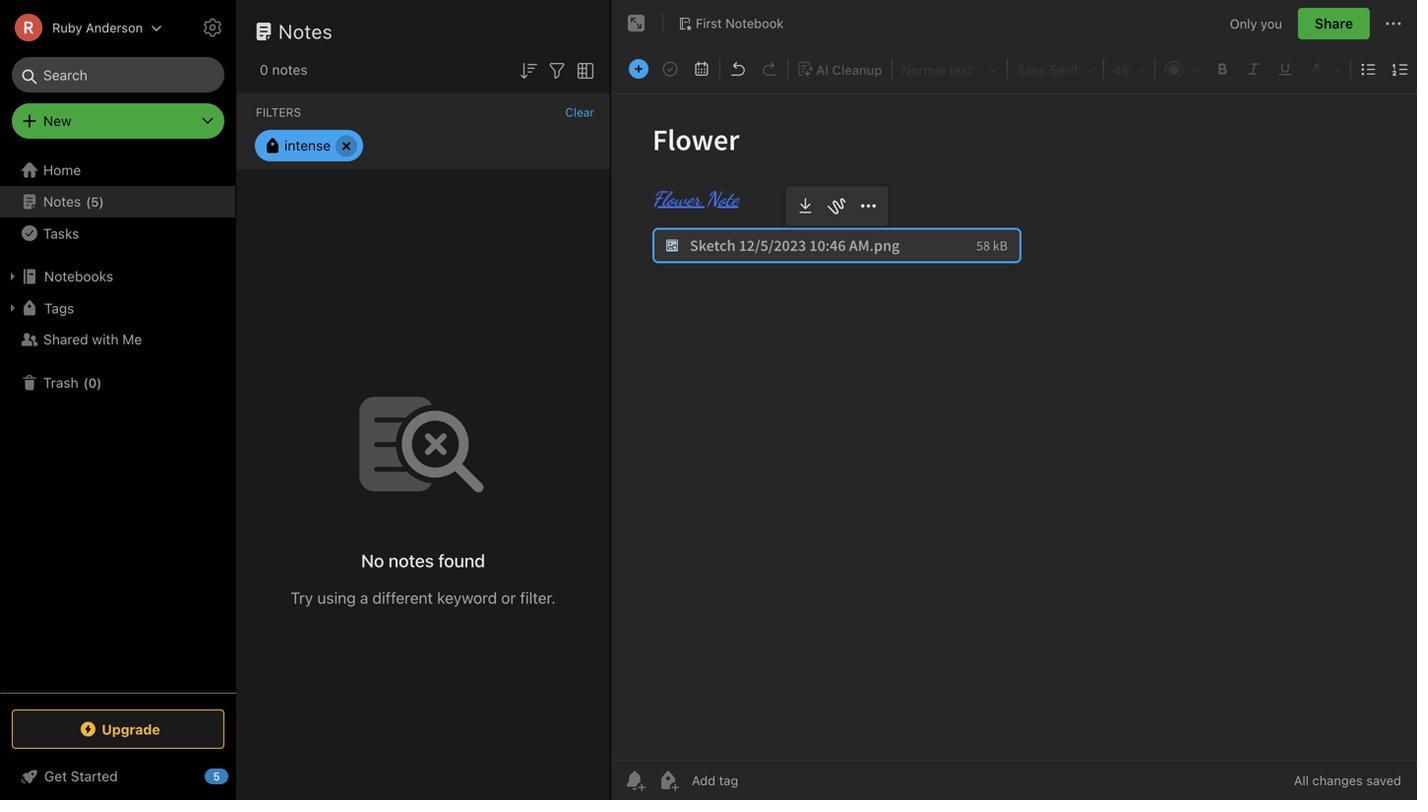 Task type: locate. For each thing, give the bounding box(es) containing it.
no notes found
[[361, 550, 485, 571]]

1 horizontal spatial 0
[[260, 62, 268, 78]]

tasks
[[43, 225, 79, 241]]

notes down the home
[[43, 193, 81, 210]]

font size image
[[1107, 56, 1151, 82]]

get
[[44, 768, 67, 784]]

you
[[1261, 16, 1282, 31]]

more actions image
[[1382, 12, 1405, 35]]

Note Editor text field
[[611, 94, 1417, 760]]

None search field
[[26, 57, 211, 93]]

notebooks link
[[0, 261, 235, 292]]

1 vertical spatial 5
[[213, 770, 220, 783]]

0 notes
[[260, 62, 307, 78]]

1 vertical spatial 0
[[88, 375, 97, 390]]

filter.
[[520, 588, 556, 607]]

first
[[696, 16, 722, 31]]

try
[[291, 588, 313, 607]]

( inside the notes ( 5 )
[[86, 194, 91, 209]]

home
[[43, 162, 81, 178]]

0 horizontal spatial 0
[[88, 375, 97, 390]]

expand note image
[[625, 12, 649, 35]]

notes
[[279, 20, 333, 43], [43, 193, 81, 210]]

add a reminder image
[[623, 769, 647, 792]]

1 horizontal spatial 5
[[213, 770, 220, 783]]

notes up the 0 notes
[[279, 20, 333, 43]]

5 left click to collapse image
[[213, 770, 220, 783]]

0
[[260, 62, 268, 78], [88, 375, 97, 390]]

0 horizontal spatial notes
[[272, 62, 307, 78]]

first notebook
[[696, 16, 784, 31]]

) inside the notes ( 5 )
[[99, 194, 104, 209]]

notes for 0
[[272, 62, 307, 78]]

1 vertical spatial (
[[83, 375, 88, 390]]

0 inside trash ( 0 )
[[88, 375, 97, 390]]

1 vertical spatial notes
[[389, 550, 434, 571]]

0 vertical spatial 5
[[91, 194, 99, 209]]

notes for notes ( 5 )
[[43, 193, 81, 210]]

0 vertical spatial (
[[86, 194, 91, 209]]

notes up filters on the left top
[[272, 62, 307, 78]]

shared with me link
[[0, 324, 235, 355]]

Search text field
[[26, 57, 211, 93]]

intense
[[284, 137, 331, 154]]

intense button
[[255, 130, 363, 161]]

5
[[91, 194, 99, 209], [213, 770, 220, 783]]

click to collapse image
[[229, 764, 244, 787]]

1 horizontal spatial notes
[[389, 550, 434, 571]]

0 horizontal spatial notes
[[43, 193, 81, 210]]

add filters image
[[545, 59, 569, 82]]

1 vertical spatial )
[[97, 375, 102, 390]]

0 horizontal spatial 5
[[91, 194, 99, 209]]

) right trash
[[97, 375, 102, 390]]

0 right trash
[[88, 375, 97, 390]]

0 vertical spatial )
[[99, 194, 104, 209]]

ruby
[[52, 20, 82, 35]]

( inside trash ( 0 )
[[83, 375, 88, 390]]

0 vertical spatial notes
[[279, 20, 333, 43]]

(
[[86, 194, 91, 209], [83, 375, 88, 390]]

heading level image
[[896, 56, 1004, 82]]

tree
[[0, 155, 236, 692]]

keyword
[[437, 588, 497, 607]]

1 vertical spatial notes
[[43, 193, 81, 210]]

bulleted list image
[[1355, 55, 1383, 83]]

highlight image
[[1302, 56, 1347, 82]]

( right trash
[[83, 375, 88, 390]]

notes
[[272, 62, 307, 78], [389, 550, 434, 571]]

new
[[43, 113, 72, 129]]

upgrade button
[[12, 710, 224, 749]]

notes up different
[[389, 550, 434, 571]]

Add filters field
[[545, 57, 569, 82]]

0 up filters on the left top
[[260, 62, 268, 78]]

add tag image
[[656, 769, 680, 792]]

Font color field
[[1157, 55, 1207, 83]]

) down home link
[[99, 194, 104, 209]]

5 down home link
[[91, 194, 99, 209]]

undo image
[[724, 55, 752, 83]]

)
[[99, 194, 104, 209], [97, 375, 102, 390]]

trash
[[43, 374, 78, 391]]

( for notes
[[86, 194, 91, 209]]

( for trash
[[83, 375, 88, 390]]

filters
[[256, 105, 301, 119]]

numbered list image
[[1387, 55, 1414, 83]]

different
[[372, 588, 433, 607]]

anderson
[[86, 20, 143, 35]]

changes
[[1312, 773, 1363, 788]]

notebooks
[[44, 268, 113, 284]]

( down home link
[[86, 194, 91, 209]]

notes for no
[[389, 550, 434, 571]]

all changes saved
[[1294, 773, 1401, 788]]

) inside trash ( 0 )
[[97, 375, 102, 390]]

only you
[[1230, 16, 1282, 31]]

home link
[[0, 155, 236, 186]]

0 vertical spatial notes
[[272, 62, 307, 78]]

More actions field
[[1382, 8, 1405, 39]]

1 horizontal spatial notes
[[279, 20, 333, 43]]

or
[[501, 588, 516, 607]]



Task type: describe. For each thing, give the bounding box(es) containing it.
Font family field
[[1010, 55, 1101, 83]]

with
[[92, 331, 119, 347]]

tags button
[[0, 292, 235, 324]]

trash ( 0 )
[[43, 374, 102, 391]]

ruby anderson
[[52, 20, 143, 35]]

Sort options field
[[517, 57, 540, 82]]

saved
[[1366, 773, 1401, 788]]

tasks button
[[0, 217, 235, 249]]

) for trash
[[97, 375, 102, 390]]

5 inside the notes ( 5 )
[[91, 194, 99, 209]]

expand notebooks image
[[5, 269, 21, 284]]

clear button
[[565, 105, 594, 119]]

started
[[71, 768, 118, 784]]

expand tags image
[[5, 300, 21, 316]]

notes for notes
[[279, 20, 333, 43]]

Font size field
[[1106, 55, 1152, 83]]

0 vertical spatial 0
[[260, 62, 268, 78]]

5 inside the help and learning task checklist field
[[213, 770, 220, 783]]

get started
[[44, 768, 118, 784]]

only
[[1230, 16, 1257, 31]]

using
[[317, 588, 356, 607]]

new button
[[12, 103, 224, 139]]

me
[[122, 331, 142, 347]]

font family image
[[1011, 56, 1100, 82]]

View options field
[[569, 57, 597, 82]]

Add tag field
[[690, 772, 838, 789]]

shared
[[43, 331, 88, 347]]

settings image
[[201, 16, 224, 39]]

first notebook button
[[671, 10, 791, 37]]

font color image
[[1158, 56, 1206, 82]]

) for notes
[[99, 194, 104, 209]]

Heading level field
[[895, 55, 1005, 83]]

clear
[[565, 105, 594, 119]]

Account field
[[0, 8, 163, 47]]

shared with me
[[43, 331, 142, 347]]

notes ( 5 )
[[43, 193, 104, 210]]

note window element
[[611, 0, 1417, 800]]

Help and Learning task checklist field
[[0, 761, 236, 792]]

Insert field
[[624, 55, 653, 83]]

calendar event image
[[688, 55, 715, 83]]

share
[[1315, 15, 1353, 31]]

found
[[438, 550, 485, 571]]

Highlight field
[[1301, 55, 1348, 83]]

share button
[[1298, 8, 1370, 39]]

notebook
[[725, 16, 784, 31]]

no
[[361, 550, 384, 571]]

tree containing home
[[0, 155, 236, 692]]

try using a different keyword or filter.
[[291, 588, 556, 607]]

tags
[[44, 300, 74, 316]]

a
[[360, 588, 368, 607]]

upgrade
[[102, 721, 160, 737]]

all
[[1294, 773, 1309, 788]]



Task type: vqa. For each thing, say whether or not it's contained in the screenshot.
bottom meeting
no



